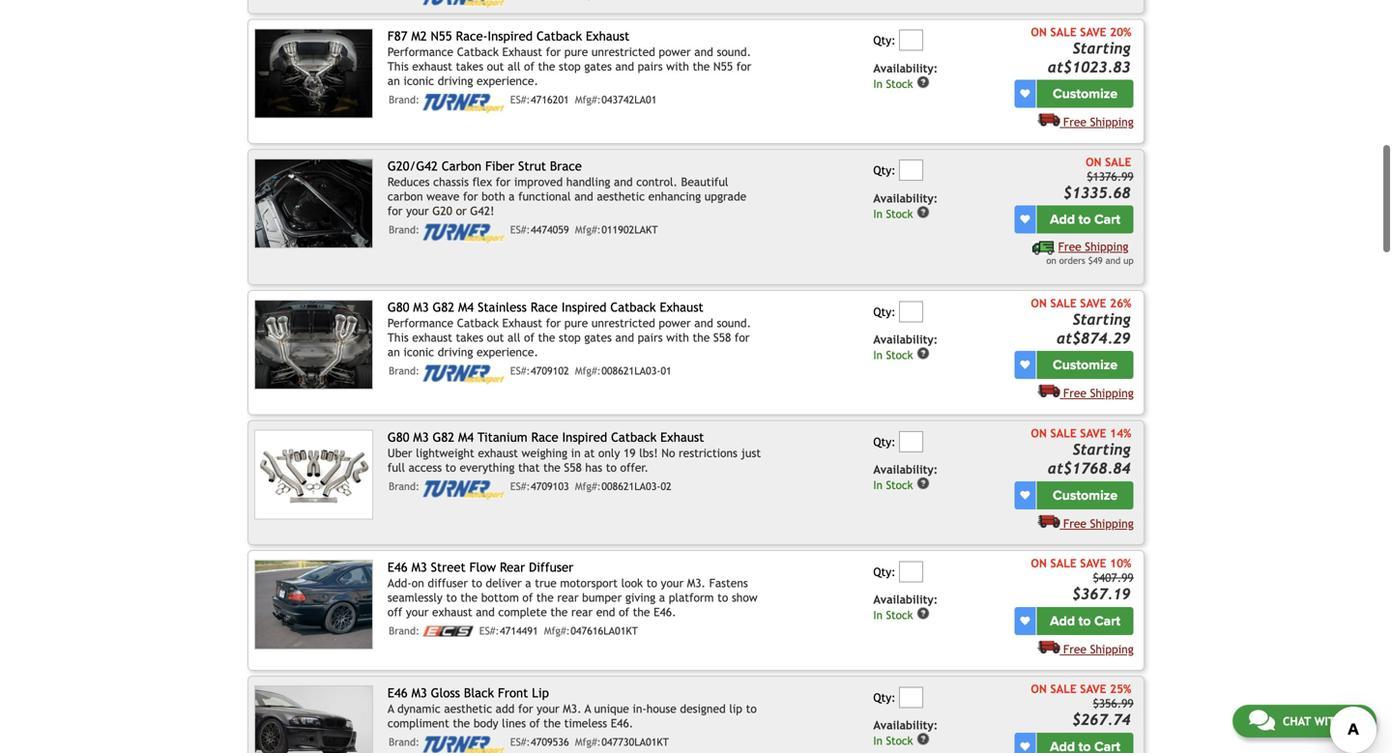 Task type: locate. For each thing, give the bounding box(es) containing it.
1 free shipping image from the top
[[1038, 384, 1060, 398]]

stock for e46 m3 street flow rear diffuser
[[886, 609, 913, 622]]

1 vertical spatial driving
[[438, 345, 473, 359]]

house
[[647, 702, 677, 716]]

out inside f87 m2 n55 race-inspired catback exhaust performance catback exhaust for pure unrestricted power and sound. this exhaust takes out all of the stop gates and pairs with the n55 for an iconic driving experience.
[[487, 59, 504, 73]]

your down carbon
[[406, 204, 429, 218]]

add to wish list image
[[1021, 215, 1030, 225], [1021, 360, 1030, 370], [1021, 742, 1030, 752]]

on left 20%
[[1031, 25, 1047, 39]]

g82 inside the g80 m3 g82 m4 stainless race inspired catback exhaust performance catback exhaust for pure unrestricted power and sound. this exhaust takes out all of the stop gates and pairs with the s58 for an iconic driving experience.
[[433, 300, 455, 315]]

008621la03- for $874.29
[[602, 365, 661, 377]]

$1376.99
[[1087, 170, 1134, 183]]

unrestricted inside the g80 m3 g82 m4 stainless race inspired catback exhaust performance catback exhaust for pure unrestricted power and sound. this exhaust takes out all of the stop gates and pairs with the s58 for an iconic driving experience.
[[592, 316, 655, 330]]

cart
[[1095, 211, 1121, 228], [1095, 613, 1121, 629]]

0 vertical spatial unrestricted
[[592, 45, 655, 58]]

availability: in stock
[[873, 62, 938, 91], [873, 192, 938, 221], [873, 333, 938, 362], [873, 463, 938, 492], [873, 593, 938, 622], [873, 719, 938, 748]]

availability: in stock for g80 m3 g82 m4 titanium race inspired catback exhaust
[[873, 463, 938, 492]]

takes inside f87 m2 n55 race-inspired catback exhaust performance catback exhaust for pure unrestricted power and sound. this exhaust takes out all of the stop gates and pairs with the n55 for an iconic driving experience.
[[456, 59, 484, 73]]

orders
[[1059, 255, 1086, 266]]

this inside the g80 m3 g82 m4 stainless race inspired catback exhaust performance catback exhaust for pure unrestricted power and sound. this exhaust takes out all of the stop gates and pairs with the s58 for an iconic driving experience.
[[388, 331, 409, 344]]

on for 26%
[[1031, 296, 1047, 310]]

your down seamlessly
[[406, 605, 429, 619]]

1 vertical spatial m4
[[458, 430, 474, 445]]

0 vertical spatial add to wish list image
[[1021, 215, 1030, 225]]

0 vertical spatial iconic
[[404, 74, 434, 87]]

g82 inside g80 m3 g82 m4 titanium race inspired catback exhaust uber lightweight exhaust weighing in at only 19 lbs! no restrictions just full access to everything that the s58 has to offer.
[[433, 430, 455, 445]]

mfg#: down timeless
[[575, 736, 601, 749]]

pure inside f87 m2 n55 race-inspired catback exhaust performance catback exhaust for pure unrestricted power and sound. this exhaust takes out all of the stop gates and pairs with the n55 for an iconic driving experience.
[[565, 45, 588, 58]]

out down f87 m2 n55 race-inspired catback exhaust link
[[487, 59, 504, 73]]

inspired inside f87 m2 n55 race-inspired catback exhaust performance catback exhaust for pure unrestricted power and sound. this exhaust takes out all of the stop gates and pairs with the n55 for an iconic driving experience.
[[488, 29, 533, 44]]

2 an from the top
[[388, 345, 400, 359]]

g80 for $1768.84
[[388, 430, 409, 445]]

2 out from the top
[[487, 331, 504, 344]]

0 vertical spatial performance
[[388, 45, 454, 58]]

es#: 4474059 mfg#: 011902lakt
[[510, 224, 658, 236]]

m3 inside g80 m3 g82 m4 titanium race inspired catback exhaust uber lightweight exhaust weighing in at only 19 lbs! no restrictions just full access to everything that the s58 has to offer.
[[413, 430, 429, 445]]

1 horizontal spatial aesthetic
[[597, 189, 645, 203]]

g80 right es#4709102 - 008621la03-01 - g80 m3 g82 m4 stainless race inspired catback exhaust - performance catback exhaust for pure unrestricted power and sound. this exhaust takes out all of the stop gates and pairs with the s58 for an iconic driving experience. - turner motorsport - bmw
[[388, 300, 409, 315]]

add to cart down $367.19
[[1050, 613, 1121, 629]]

es#: left 4716201
[[510, 94, 530, 106]]

sale inside on sale save 25% $356.99 $267.74
[[1051, 682, 1077, 696]]

g80 m3 g82 m4 stainless race inspired catback exhaust link
[[388, 300, 704, 315]]

2 stock from the top
[[886, 208, 913, 221]]

pairs
[[638, 59, 663, 73], [638, 331, 663, 344]]

free shipping down $1023.83 at the top
[[1064, 115, 1134, 129]]

m4
[[458, 300, 474, 315], [458, 430, 474, 445]]

turner motorsport - corporate logo image
[[423, 0, 504, 8], [423, 94, 504, 113], [423, 224, 504, 243], [423, 365, 504, 384], [423, 481, 504, 500], [423, 736, 504, 753]]

out
[[487, 59, 504, 73], [487, 331, 504, 344]]

chat with us
[[1283, 715, 1361, 728]]

1 vertical spatial takes
[[456, 331, 484, 344]]

a right giving
[[659, 591, 665, 604]]

availability: in stock for e46 m3 street flow rear diffuser
[[873, 593, 938, 622]]

3 turner motorsport - corporate logo image from the top
[[423, 224, 504, 243]]

with inside f87 m2 n55 race-inspired catback exhaust performance catback exhaust for pure unrestricted power and sound. this exhaust takes out all of the stop gates and pairs with the n55 for an iconic driving experience.
[[666, 59, 689, 73]]

free inside free shipping on orders $49 and up
[[1058, 240, 1082, 254]]

0 vertical spatial on
[[1047, 255, 1057, 266]]

1 horizontal spatial on
[[1047, 255, 1057, 266]]

at down the on sale save 20%
[[1048, 59, 1064, 76]]

add to cart
[[1050, 211, 1121, 228], [1050, 613, 1121, 629]]

1 turner motorsport - corporate logo image from the top
[[423, 0, 504, 8]]

$1335.68
[[1064, 184, 1131, 202]]

3 availability: in stock from the top
[[873, 333, 938, 362]]

6 brand: from the top
[[389, 736, 420, 749]]

e46 up dynamic
[[388, 686, 408, 701]]

add to cart button down $367.19
[[1037, 607, 1134, 635]]

1 vertical spatial pure
[[565, 316, 588, 330]]

customize link for $1768.84
[[1037, 481, 1134, 509]]

gates
[[584, 59, 612, 73], [584, 331, 612, 344]]

aesthetic down e46 m3 gloss black front lip link at the bottom
[[444, 702, 492, 716]]

0 vertical spatial g82
[[433, 300, 455, 315]]

4 availability: from the top
[[873, 463, 938, 476]]

strut
[[518, 159, 546, 174]]

sale inside the on sale $1376.99 $1335.68
[[1105, 155, 1132, 169]]

m3. up platform
[[687, 576, 706, 590]]

1 customize link from the top
[[1037, 80, 1134, 108]]

0 vertical spatial pairs
[[638, 59, 663, 73]]

4709536
[[531, 736, 569, 749]]

pure down the g80 m3 g82 m4 stainless race inspired catback exhaust link
[[565, 316, 588, 330]]

2 vertical spatial add to wish list image
[[1021, 742, 1030, 752]]

save for $1768.84
[[1080, 427, 1107, 440]]

4 in from the top
[[873, 479, 883, 492]]

and inside e46 m3 street flow rear diffuser add-on diffuser to deliver a true motorsport look to your m3. fastens seamlessly to the bottom of the rear bumper giving a platform to show off your exhaust and complete the rear end of the e46.
[[476, 605, 495, 619]]

0 vertical spatial add to cart
[[1050, 211, 1121, 228]]

add to cart button down $1335.68
[[1037, 206, 1134, 234]]

1 vertical spatial starting at
[[1057, 311, 1131, 347]]

1 vertical spatial an
[[388, 345, 400, 359]]

turner motorsport - corporate logo image up race-
[[423, 0, 504, 8]]

0 vertical spatial m3.
[[687, 576, 706, 590]]

2 add to cart from the top
[[1050, 613, 1121, 629]]

1 iconic from the top
[[404, 74, 434, 87]]

e46. down giving
[[654, 605, 676, 619]]

cart for $367.19
[[1095, 613, 1121, 629]]

1 free shipping from the top
[[1064, 115, 1134, 129]]

es#4474059 - 011902lakt - g20/g42 carbon fiber strut brace - reduces chassis flex for improved handling and control. beautiful carbon weave for both a functional and aesthetic enhancing upgrade for your g20 or g42! - turner motorsport - bmw image
[[254, 159, 373, 249]]

e46 inside e46 m3 street flow rear diffuser add-on diffuser to deliver a true motorsport look to your m3. fastens seamlessly to the bottom of the rear bumper giving a platform to show off your exhaust and complete the rear end of the e46.
[[388, 560, 408, 575]]

shipping up 10%
[[1090, 517, 1134, 530]]

unrestricted up 043742la01
[[592, 45, 655, 58]]

takes down stainless
[[456, 331, 484, 344]]

m3. inside e46 m3 street flow rear diffuser add-on diffuser to deliver a true motorsport look to your m3. fastens seamlessly to the bottom of the rear bumper giving a platform to show off your exhaust and complete the rear end of the e46.
[[687, 576, 706, 590]]

2 vertical spatial a
[[659, 591, 665, 604]]

catback up 19
[[611, 430, 657, 445]]

1 vertical spatial starting
[[1073, 311, 1131, 328]]

m4 inside the g80 m3 g82 m4 stainless race inspired catback exhaust performance catback exhaust for pure unrestricted power and sound. this exhaust takes out all of the stop gates and pairs with the s58 for an iconic driving experience.
[[458, 300, 474, 315]]

e46 up add-
[[388, 560, 408, 575]]

m3.
[[687, 576, 706, 590], [563, 702, 582, 716]]

sale up $1376.99
[[1105, 155, 1132, 169]]

starting at for $874.29
[[1057, 311, 1131, 347]]

3 free shipping from the top
[[1064, 517, 1134, 530]]

at
[[1048, 59, 1064, 76], [1057, 330, 1072, 347], [584, 446, 595, 460], [1048, 460, 1064, 477]]

performance inside the g80 m3 g82 m4 stainless race inspired catback exhaust performance catback exhaust for pure unrestricted power and sound. this exhaust takes out all of the stop gates and pairs with the s58 for an iconic driving experience.
[[388, 316, 454, 330]]

0 vertical spatial 008621la03-
[[602, 365, 661, 377]]

es#: 4709102 mfg#: 008621la03-01
[[510, 365, 672, 377]]

on inside on sale save 25% $356.99 $267.74
[[1031, 682, 1047, 696]]

free shipping image
[[1038, 384, 1060, 398], [1038, 514, 1060, 528]]

customize down $1768.84
[[1053, 487, 1118, 504]]

0 horizontal spatial a
[[388, 702, 394, 716]]

stock for g80 m3 g82 m4 stainless race inspired catback exhaust
[[886, 349, 913, 362]]

4 turner motorsport - corporate logo image from the top
[[423, 365, 504, 384]]

sale
[[1051, 25, 1077, 39], [1105, 155, 1132, 169], [1051, 296, 1077, 310], [1051, 427, 1077, 440], [1051, 557, 1077, 570], [1051, 682, 1077, 696]]

3 save from the top
[[1080, 427, 1107, 440]]

qty: for e46 m3 gloss black front lip
[[873, 691, 896, 704]]

to down lightweight
[[445, 461, 456, 474]]

0 vertical spatial driving
[[438, 74, 473, 87]]

g80 inside g80 m3 g82 m4 titanium race inspired catback exhaust uber lightweight exhaust weighing in at only 19 lbs! no restrictions just full access to everything that the s58 has to offer.
[[388, 430, 409, 445]]

1 vertical spatial cart
[[1095, 613, 1121, 629]]

1 gates from the top
[[584, 59, 612, 73]]

brand: down 'full'
[[389, 481, 420, 493]]

1 in from the top
[[873, 78, 883, 91]]

gates inside f87 m2 n55 race-inspired catback exhaust performance catback exhaust for pure unrestricted power and sound. this exhaust takes out all of the stop gates and pairs with the n55 for an iconic driving experience.
[[584, 59, 612, 73]]

qty: for f87 m2 n55 race-inspired catback exhaust
[[873, 34, 896, 47]]

starting up $1023.83 at the top
[[1073, 40, 1131, 57]]

inspired inside g80 m3 g82 m4 titanium race inspired catback exhaust uber lightweight exhaust weighing in at only 19 lbs! no restrictions just full access to everything that the s58 has to offer.
[[562, 430, 607, 445]]

1 availability: in stock from the top
[[873, 62, 938, 91]]

4 brand: from the top
[[389, 481, 420, 493]]

008621la03-
[[602, 365, 661, 377], [602, 481, 661, 493]]

turner motorsport - corporate logo image down everything
[[423, 481, 504, 500]]

2 all from the top
[[508, 331, 521, 344]]

2 008621la03- from the top
[[602, 481, 661, 493]]

0 vertical spatial e46.
[[654, 605, 676, 619]]

1 qty: from the top
[[873, 34, 896, 47]]

exhaust down stainless
[[502, 316, 542, 330]]

on left 14%
[[1031, 427, 1047, 440]]

shipping up 14%
[[1090, 387, 1134, 400]]

1 vertical spatial with
[[666, 331, 689, 344]]

26%
[[1110, 296, 1132, 310]]

1 experience. from the top
[[477, 74, 538, 87]]

driving inside f87 m2 n55 race-inspired catback exhaust performance catback exhaust for pure unrestricted power and sound. this exhaust takes out all of the stop gates and pairs with the n55 for an iconic driving experience.
[[438, 74, 473, 87]]

1 g80 from the top
[[388, 300, 409, 315]]

5 stock from the top
[[886, 609, 913, 622]]

3 question sign image from the top
[[917, 607, 930, 621]]

pairs up 043742la01
[[638, 59, 663, 73]]

question sign image for $1023.83
[[917, 76, 930, 89]]

2 save from the top
[[1080, 296, 1107, 310]]

1 add to wish list image from the top
[[1021, 89, 1030, 99]]

on for 20%
[[1031, 25, 1047, 39]]

your down lip
[[537, 702, 560, 716]]

1 add to cart button from the top
[[1037, 206, 1134, 234]]

of down the g80 m3 g82 m4 stainless race inspired catback exhaust link
[[524, 331, 535, 344]]

1 vertical spatial add to wish list image
[[1021, 490, 1030, 500]]

1 a from the left
[[388, 702, 394, 716]]

2 vertical spatial add to wish list image
[[1021, 616, 1030, 626]]

2 takes from the top
[[456, 331, 484, 344]]

save up $407.99
[[1080, 557, 1107, 570]]

starting up $1768.84
[[1073, 441, 1131, 458]]

0 horizontal spatial a
[[509, 189, 515, 203]]

0 vertical spatial sound.
[[717, 45, 751, 58]]

shipping up $1376.99
[[1090, 115, 1134, 129]]

question sign image for $367.19
[[917, 607, 930, 621]]

free down $1023.83 at the top
[[1064, 115, 1087, 129]]

performance
[[388, 45, 454, 58], [388, 316, 454, 330]]

e46 inside e46 m3 gloss black front lip a dynamic aesthetic add for your m3. a unique in-house designed lip to compliment the body lines of the timeless e46.
[[388, 686, 408, 701]]

5 availability: in stock from the top
[[873, 593, 938, 622]]

starting at down "on sale save 26%"
[[1057, 311, 1131, 347]]

rear down motorsport
[[557, 591, 579, 604]]

carbon
[[442, 159, 482, 174]]

handling
[[566, 175, 611, 189]]

g82
[[433, 300, 455, 315], [433, 430, 455, 445]]

0 vertical spatial free shipping image
[[1038, 384, 1060, 398]]

inspired inside the g80 m3 g82 m4 stainless race inspired catback exhaust performance catback exhaust for pure unrestricted power and sound. this exhaust takes out all of the stop gates and pairs with the s58 for an iconic driving experience.
[[562, 300, 607, 315]]

2 vertical spatial starting at
[[1048, 441, 1131, 477]]

1 vertical spatial add to cart
[[1050, 613, 1121, 629]]

1 vertical spatial stop
[[559, 331, 581, 344]]

5 brand: from the top
[[389, 625, 420, 637]]

sale inside the on sale save 10% $407.99 $367.19
[[1051, 557, 1077, 570]]

1 performance from the top
[[388, 45, 454, 58]]

unrestricted
[[592, 45, 655, 58], [592, 316, 655, 330]]

1 horizontal spatial m3.
[[687, 576, 706, 590]]

availability: for g20/g42 carbon fiber strut brace
[[873, 192, 938, 205]]

power inside the g80 m3 g82 m4 stainless race inspired catback exhaust performance catback exhaust for pure unrestricted power and sound. this exhaust takes out all of the stop gates and pairs with the s58 for an iconic driving experience.
[[659, 316, 691, 330]]

1 availability: from the top
[[873, 62, 938, 75]]

s58 inside g80 m3 g82 m4 titanium race inspired catback exhaust uber lightweight exhaust weighing in at only 19 lbs! no restrictions just full access to everything that the s58 has to offer.
[[564, 461, 582, 474]]

starting for $874.29
[[1073, 311, 1131, 328]]

or
[[456, 204, 467, 218]]

1 vertical spatial question sign image
[[917, 477, 930, 490]]

1 horizontal spatial s58
[[714, 331, 731, 344]]

free shipping image up the on sale save 10% $407.99 $367.19
[[1038, 514, 1060, 528]]

an down the f87
[[388, 74, 400, 87]]

your inside e46 m3 gloss black front lip a dynamic aesthetic add for your m3. a unique in-house designed lip to compliment the body lines of the timeless e46.
[[537, 702, 560, 716]]

us
[[1347, 715, 1361, 728]]

2 pairs from the top
[[638, 331, 663, 344]]

1 g82 from the top
[[433, 300, 455, 315]]

exhaust inside g80 m3 g82 m4 titanium race inspired catback exhaust uber lightweight exhaust weighing in at only 19 lbs! no restrictions just full access to everything that the s58 has to offer.
[[661, 430, 704, 445]]

g42!
[[470, 204, 495, 218]]

on sale save 20%
[[1031, 25, 1132, 39]]

0 horizontal spatial aesthetic
[[444, 702, 492, 716]]

008621la03- down the offer.
[[602, 481, 661, 493]]

4 save from the top
[[1080, 557, 1107, 570]]

of inside the g80 m3 g82 m4 stainless race inspired catback exhaust performance catback exhaust for pure unrestricted power and sound. this exhaust takes out all of the stop gates and pairs with the s58 for an iconic driving experience.
[[524, 331, 535, 344]]

0 vertical spatial e46
[[388, 560, 408, 575]]

stop inside the g80 m3 g82 m4 stainless race inspired catback exhaust performance catback exhaust for pure unrestricted power and sound. this exhaust takes out all of the stop gates and pairs with the s58 for an iconic driving experience.
[[559, 331, 581, 344]]

2 starting from the top
[[1073, 311, 1131, 328]]

0 vertical spatial an
[[388, 74, 400, 87]]

1 vertical spatial free shipping image
[[1033, 241, 1055, 255]]

m4 inside g80 m3 g82 m4 titanium race inspired catback exhaust uber lightweight exhaust weighing in at only 19 lbs! no restrictions just full access to everything that the s58 has to offer.
[[458, 430, 474, 445]]

2 vertical spatial customize
[[1053, 487, 1118, 504]]

0 vertical spatial gates
[[584, 59, 612, 73]]

aesthetic up the "011902lakt"
[[597, 189, 645, 203]]

1 vertical spatial add to wish list image
[[1021, 360, 1030, 370]]

0 vertical spatial aesthetic
[[597, 189, 645, 203]]

0 vertical spatial with
[[666, 59, 689, 73]]

on left 10%
[[1031, 557, 1047, 570]]

0 vertical spatial stop
[[559, 59, 581, 73]]

race up weighing
[[531, 430, 559, 445]]

2 add from the top
[[1050, 613, 1075, 629]]

2 g80 from the top
[[388, 430, 409, 445]]

es#4709103 - 008621la03-02 - g80 m3 g82 m4 titanium race inspired catback exhaust - uber lightweight exhaust weighing in at only 19 lbs! no restrictions just full access to everything that the s58 has to offer. - turner motorsport - bmw image
[[254, 430, 373, 520]]

g20/g42 carbon fiber strut brace link
[[388, 159, 582, 174]]

a up timeless
[[585, 702, 591, 716]]

0 vertical spatial takes
[[456, 59, 484, 73]]

in for e46 m3 gloss black front lip
[[873, 735, 883, 748]]

stop
[[559, 59, 581, 73], [559, 331, 581, 344]]

mfg#:
[[575, 94, 601, 106], [575, 224, 601, 236], [575, 365, 601, 377], [575, 481, 601, 493], [544, 625, 570, 637], [575, 736, 601, 749]]

free shipping image for $1768.84
[[1038, 514, 1060, 528]]

0 vertical spatial cart
[[1095, 211, 1121, 228]]

m3 inside e46 m3 gloss black front lip a dynamic aesthetic add for your m3. a unique in-house designed lip to compliment the body lines of the timeless e46.
[[412, 686, 427, 701]]

2 in from the top
[[873, 208, 883, 221]]

1 add to wish list image from the top
[[1021, 215, 1030, 225]]

at right in at the bottom of the page
[[584, 446, 595, 460]]

1 vertical spatial g80
[[388, 430, 409, 445]]

free shipping image
[[1038, 113, 1060, 126], [1033, 241, 1055, 255], [1038, 640, 1060, 653]]

m3 up lightweight
[[413, 430, 429, 445]]

turner motorsport - corporate logo image up "titanium"
[[423, 365, 504, 384]]

turner motorsport - corporate logo image for stainless
[[423, 365, 504, 384]]

0 vertical spatial m4
[[458, 300, 474, 315]]

1 brand: from the top
[[389, 94, 420, 106]]

0 horizontal spatial m3.
[[563, 702, 582, 716]]

stock for e46 m3 gloss black front lip
[[886, 735, 913, 748]]

0 vertical spatial add to cart button
[[1037, 206, 1134, 234]]

0 vertical spatial add
[[1050, 211, 1075, 228]]

qty: for g20/g42 carbon fiber strut brace
[[873, 164, 896, 177]]

0 vertical spatial inspired
[[488, 29, 533, 44]]

g80 for $874.29
[[388, 300, 409, 315]]

1 all from the top
[[508, 59, 521, 73]]

2 free shipping image from the top
[[1038, 514, 1060, 528]]

2 m4 from the top
[[458, 430, 474, 445]]

1 takes from the top
[[456, 59, 484, 73]]

6 in from the top
[[873, 735, 883, 748]]

sale down orders
[[1051, 296, 1077, 310]]

2 availability: from the top
[[873, 192, 938, 205]]

g82 up lightweight
[[433, 430, 455, 445]]

4 stock from the top
[[886, 479, 913, 492]]

all down f87 m2 n55 race-inspired catback exhaust link
[[508, 59, 521, 73]]

question sign image for $1335.68
[[917, 206, 930, 219]]

None text field
[[899, 30, 924, 51], [899, 301, 924, 322], [899, 687, 924, 708], [899, 30, 924, 51], [899, 301, 924, 322], [899, 687, 924, 708]]

race inside the g80 m3 g82 m4 stainless race inspired catback exhaust performance catback exhaust for pure unrestricted power and sound. this exhaust takes out all of the stop gates and pairs with the s58 for an iconic driving experience.
[[531, 300, 558, 315]]

just
[[741, 446, 761, 460]]

1 vertical spatial customize
[[1053, 357, 1118, 373]]

in for e46 m3 street flow rear diffuser
[[873, 609, 883, 622]]

on inside the on sale $1376.99 $1335.68
[[1086, 155, 1102, 169]]

1 starting from the top
[[1073, 40, 1131, 57]]

free shipping image up the on sale save 14%
[[1038, 384, 1060, 398]]

brand: for e46 m3 street flow rear diffuser
[[389, 625, 420, 637]]

experience.
[[477, 74, 538, 87], [477, 345, 538, 359]]

0 vertical spatial experience.
[[477, 74, 538, 87]]

add to wish list image for $1335.68
[[1021, 215, 1030, 225]]

2 brand: from the top
[[389, 224, 420, 236]]

None text field
[[899, 160, 924, 181], [899, 431, 924, 452], [899, 561, 924, 582], [899, 160, 924, 181], [899, 431, 924, 452], [899, 561, 924, 582]]

free shipping for $1768.84
[[1064, 517, 1134, 530]]

this
[[388, 59, 409, 73], [388, 331, 409, 344]]

customize for $1023.83
[[1053, 86, 1118, 102]]

2 vertical spatial with
[[1315, 715, 1343, 728]]

an inside f87 m2 n55 race-inspired catback exhaust performance catback exhaust for pure unrestricted power and sound. this exhaust takes out all of the stop gates and pairs with the n55 for an iconic driving experience.
[[388, 74, 400, 87]]

1 vertical spatial gates
[[584, 331, 612, 344]]

turner motorsport - corporate logo image for inspired
[[423, 94, 504, 113]]

1 vertical spatial on
[[412, 576, 424, 590]]

add to cart for $367.19
[[1050, 613, 1121, 629]]

of right lines
[[530, 717, 540, 730]]

customize for $1768.84
[[1053, 487, 1118, 504]]

1 vertical spatial power
[[659, 316, 691, 330]]

0 vertical spatial a
[[509, 189, 515, 203]]

6 qty: from the top
[[873, 691, 896, 704]]

a left true
[[525, 576, 531, 590]]

1 vertical spatial n55
[[714, 59, 733, 73]]

m3 for g80 m3 g82 m4 titanium race inspired catback exhaust
[[413, 430, 429, 445]]

2 cart from the top
[[1095, 613, 1121, 629]]

free shipping for $1023.83
[[1064, 115, 1134, 129]]

1 add from the top
[[1050, 211, 1075, 228]]

1 vertical spatial this
[[388, 331, 409, 344]]

1 out from the top
[[487, 59, 504, 73]]

experience. down stainless
[[477, 345, 538, 359]]

3 stock from the top
[[886, 349, 913, 362]]

5 save from the top
[[1080, 682, 1107, 696]]

3 availability: from the top
[[873, 333, 938, 346]]

turner motorsport - corporate logo image down or
[[423, 224, 504, 243]]

availability: in stock for g80 m3 g82 m4 stainless race inspired catback exhaust
[[873, 333, 938, 362]]

this down the f87
[[388, 59, 409, 73]]

1 vertical spatial customize link
[[1037, 351, 1134, 379]]

both
[[482, 189, 505, 203]]

qty:
[[873, 34, 896, 47], [873, 164, 896, 177], [873, 305, 896, 318], [873, 435, 896, 448], [873, 565, 896, 579], [873, 691, 896, 704]]

mfg#: for stainless
[[575, 365, 601, 377]]

question sign image
[[917, 206, 930, 219], [917, 347, 930, 360], [917, 607, 930, 621], [917, 733, 930, 746]]

mfg#: right 4716201
[[575, 94, 601, 106]]

es#: left 4474059
[[510, 224, 530, 236]]

4 question sign image from the top
[[917, 733, 930, 746]]

es#: left the 4709102
[[510, 365, 530, 377]]

m2
[[411, 29, 427, 44]]

sale up $367.19
[[1051, 557, 1077, 570]]

2 sound. from the top
[[717, 316, 751, 330]]

sale up $1768.84
[[1051, 427, 1077, 440]]

0 vertical spatial pure
[[565, 45, 588, 58]]

lip
[[532, 686, 549, 701]]

race inside g80 m3 g82 m4 titanium race inspired catback exhaust uber lightweight exhaust weighing in at only 19 lbs! no restrictions just full access to everything that the s58 has to offer.
[[531, 430, 559, 445]]

power
[[659, 45, 691, 58], [659, 316, 691, 330]]

sale for $1335.68
[[1105, 155, 1132, 169]]

takes inside the g80 m3 g82 m4 stainless race inspired catback exhaust performance catback exhaust for pure unrestricted power and sound. this exhaust takes out all of the stop gates and pairs with the s58 for an iconic driving experience.
[[456, 331, 484, 344]]

free
[[1064, 115, 1087, 129], [1058, 240, 1082, 254], [1064, 387, 1087, 400], [1064, 517, 1087, 530], [1064, 642, 1087, 656]]

0 vertical spatial this
[[388, 59, 409, 73]]

1 unrestricted from the top
[[592, 45, 655, 58]]

m3 inside the g80 m3 g82 m4 stainless race inspired catback exhaust performance catback exhaust for pure unrestricted power and sound. this exhaust takes out all of the stop gates and pairs with the s58 for an iconic driving experience.
[[413, 300, 429, 315]]

1 vertical spatial race
[[531, 430, 559, 445]]

experience. down f87 m2 n55 race-inspired catback exhaust link
[[477, 74, 538, 87]]

2 unrestricted from the top
[[592, 316, 655, 330]]

0 vertical spatial s58
[[714, 331, 731, 344]]

es#: 4714491 mfg#: 047616la01kt
[[479, 625, 638, 637]]

1 question sign image from the top
[[917, 76, 930, 89]]

m3 inside e46 m3 street flow rear diffuser add-on diffuser to deliver a true motorsport look to your m3. fastens seamlessly to the bottom of the rear bumper giving a platform to show off your exhaust and complete the rear end of the e46.
[[412, 560, 427, 575]]

add to cart button for $1335.68
[[1037, 206, 1134, 234]]

$1023.83
[[1064, 59, 1131, 76]]

on inside e46 m3 street flow rear diffuser add-on diffuser to deliver a true motorsport look to your m3. fastens seamlessly to the bottom of the rear bumper giving a platform to show off your exhaust and complete the rear end of the e46.
[[412, 576, 424, 590]]

1 vertical spatial experience.
[[477, 345, 538, 359]]

save for $1023.83
[[1080, 25, 1107, 39]]

mfg#: for inspired
[[575, 94, 601, 106]]

with
[[666, 59, 689, 73], [666, 331, 689, 344], [1315, 715, 1343, 728]]

2 a from the left
[[585, 702, 591, 716]]

turner motorsport - corporate logo image up carbon
[[423, 94, 504, 113]]

out down stainless
[[487, 331, 504, 344]]

pure
[[565, 45, 588, 58], [565, 316, 588, 330]]

4 qty: from the top
[[873, 435, 896, 448]]

1 this from the top
[[388, 59, 409, 73]]

1 vertical spatial pairs
[[638, 331, 663, 344]]

3 customize from the top
[[1053, 487, 1118, 504]]

uber
[[388, 446, 412, 460]]

in for g80 m3 g82 m4 stainless race inspired catback exhaust
[[873, 349, 883, 362]]

es#: left 4714491
[[479, 625, 499, 637]]

6 availability: from the top
[[873, 719, 938, 732]]

for inside e46 m3 gloss black front lip a dynamic aesthetic add for your m3. a unique in-house designed lip to compliment the body lines of the timeless e46.
[[518, 702, 533, 716]]

stock for f87 m2 n55 race-inspired catback exhaust
[[886, 78, 913, 91]]

of right the end
[[619, 605, 629, 619]]

f87 m2 n55 race-inspired catback exhaust performance catback exhaust for pure unrestricted power and sound. this exhaust takes out all of the stop gates and pairs with the n55 for an iconic driving experience.
[[388, 29, 752, 87]]

in for f87 m2 n55 race-inspired catback exhaust
[[873, 78, 883, 91]]

1 horizontal spatial a
[[525, 576, 531, 590]]

on inside the on sale save 10% $407.99 $367.19
[[1031, 557, 1047, 570]]

1 m4 from the top
[[458, 300, 474, 315]]

e46 m3 gloss black front lip a dynamic aesthetic add for your m3. a unique in-house designed lip to compliment the body lines of the timeless e46.
[[388, 686, 757, 730]]

on for $1335.68
[[1086, 155, 1102, 169]]

0 vertical spatial all
[[508, 59, 521, 73]]

gates inside the g80 m3 g82 m4 stainless race inspired catback exhaust performance catback exhaust for pure unrestricted power and sound. this exhaust takes out all of the stop gates and pairs with the s58 for an iconic driving experience.
[[584, 331, 612, 344]]

starting up $874.29
[[1073, 311, 1131, 328]]

2 add to wish list image from the top
[[1021, 360, 1030, 370]]

4 free shipping from the top
[[1064, 642, 1134, 656]]

2 pure from the top
[[565, 316, 588, 330]]

diffuser
[[529, 560, 574, 575]]

rear left the end
[[571, 605, 593, 619]]

and inside free shipping on orders $49 and up
[[1106, 255, 1121, 266]]

free shipping image for $1335.68
[[1033, 241, 1055, 255]]

1 vertical spatial add
[[1050, 613, 1075, 629]]

1 vertical spatial iconic
[[404, 345, 434, 359]]

free shipping up 25%
[[1064, 642, 1134, 656]]

es#4716201 - 043742la01 - f87 m2 n55 race-inspired catback exhaust - performance catback exhaust for pure unrestricted power and sound. this exhaust takes out all of the stop gates and pairs with the n55 for an iconic driving experience. - turner motorsport - bmw image
[[254, 29, 373, 118]]

sound.
[[717, 45, 751, 58], [717, 316, 751, 330]]

0 horizontal spatial on
[[412, 576, 424, 590]]

es#: for front
[[510, 736, 530, 749]]

shipping up $49
[[1085, 240, 1129, 254]]

2 question sign image from the top
[[917, 477, 930, 490]]

0 vertical spatial out
[[487, 59, 504, 73]]

043742la01
[[602, 94, 657, 106]]

5 availability: from the top
[[873, 593, 938, 606]]

e46 m3 street flow rear diffuser add-on diffuser to deliver a true motorsport look to your m3. fastens seamlessly to the bottom of the rear bumper giving a platform to show off your exhaust and complete the rear end of the e46.
[[388, 560, 758, 619]]

everything
[[460, 461, 515, 474]]

3 qty: from the top
[[873, 305, 896, 318]]

g20/g42 carbon fiber strut brace reduces chassis flex for improved handling and control. beautiful carbon weave for both a functional and aesthetic enhancing upgrade for your g20 or g42!
[[388, 159, 747, 218]]

1 power from the top
[[659, 45, 691, 58]]

0 horizontal spatial s58
[[564, 461, 582, 474]]

all inside f87 m2 n55 race-inspired catback exhaust performance catback exhaust for pure unrestricted power and sound. this exhaust takes out all of the stop gates and pairs with the n55 for an iconic driving experience.
[[508, 59, 521, 73]]

es#: for brace
[[510, 224, 530, 236]]

0 horizontal spatial e46.
[[611, 717, 634, 730]]

1 vertical spatial aesthetic
[[444, 702, 492, 716]]

brand: down the 'off'
[[389, 625, 420, 637]]

4709102
[[531, 365, 569, 377]]

1 cart from the top
[[1095, 211, 1121, 228]]

2 performance from the top
[[388, 316, 454, 330]]

a left dynamic
[[388, 702, 394, 716]]

power inside f87 m2 n55 race-inspired catback exhaust performance catback exhaust for pure unrestricted power and sound. this exhaust takes out all of the stop gates and pairs with the n55 for an iconic driving experience.
[[659, 45, 691, 58]]

free up orders
[[1058, 240, 1082, 254]]

starting at
[[1048, 40, 1131, 76], [1057, 311, 1131, 347], [1048, 441, 1131, 477]]

0 vertical spatial customize link
[[1037, 80, 1134, 108]]

all down stainless
[[508, 331, 521, 344]]

chassis
[[433, 175, 469, 189]]

add for $1335.68
[[1050, 211, 1075, 228]]

free for $1023.83
[[1064, 115, 1087, 129]]

es#4714491 - 047616la01kt -    e46 m3 street flow rear diffuser - add-on diffuser to deliver a true motorsport look to your m3. fastens seamlessly to the bottom of the rear bumper giving a platform to show off your exhaust and complete the rear end of the e46. - ecs - bmw image
[[254, 560, 373, 650]]

on left orders
[[1047, 255, 1057, 266]]

qty: for e46 m3 street flow rear diffuser
[[873, 565, 896, 579]]

0 horizontal spatial n55
[[431, 29, 452, 44]]

add to wish list image for $267.74
[[1021, 742, 1030, 752]]

of
[[524, 59, 535, 73], [524, 331, 535, 344], [523, 591, 533, 604], [619, 605, 629, 619], [530, 717, 540, 730]]

0 vertical spatial customize
[[1053, 86, 1118, 102]]

cart down $367.19
[[1095, 613, 1121, 629]]

1 vertical spatial free shipping image
[[1038, 514, 1060, 528]]

in for g20/g42 carbon fiber strut brace
[[873, 208, 883, 221]]

m4 for $874.29
[[458, 300, 474, 315]]

pairs inside f87 m2 n55 race-inspired catback exhaust performance catback exhaust for pure unrestricted power and sound. this exhaust takes out all of the stop gates and pairs with the n55 for an iconic driving experience.
[[638, 59, 663, 73]]

flow
[[470, 560, 496, 575]]

2 availability: in stock from the top
[[873, 192, 938, 221]]

2 iconic from the top
[[404, 345, 434, 359]]

2 gates from the top
[[584, 331, 612, 344]]

turner motorsport - corporate logo image for titanium
[[423, 481, 504, 500]]

add to wish list image
[[1021, 89, 1030, 99], [1021, 490, 1030, 500], [1021, 616, 1030, 626]]

an right es#4709102 - 008621la03-01 - g80 m3 g82 m4 stainless race inspired catback exhaust - performance catback exhaust for pure unrestricted power and sound. this exhaust takes out all of the stop gates and pairs with the s58 for an iconic driving experience. - turner motorsport - bmw
[[388, 345, 400, 359]]

exhaust
[[412, 59, 452, 73], [412, 331, 452, 344], [478, 446, 518, 460], [432, 605, 472, 619]]

m3. up timeless
[[563, 702, 582, 716]]

g20
[[432, 204, 453, 218]]

1 vertical spatial e46
[[388, 686, 408, 701]]

2 customize link from the top
[[1037, 351, 1134, 379]]

1 driving from the top
[[438, 74, 473, 87]]

cart down $1335.68
[[1095, 211, 1121, 228]]

turner motorsport - corporate logo image for brace
[[423, 224, 504, 243]]

add to cart button
[[1037, 206, 1134, 234], [1037, 607, 1134, 635]]

at down "on sale save 26%"
[[1057, 330, 1072, 347]]

on
[[1047, 255, 1057, 266], [412, 576, 424, 590]]

g80 inside the g80 m3 g82 m4 stainless race inspired catback exhaust performance catback exhaust for pure unrestricted power and sound. this exhaust takes out all of the stop gates and pairs with the s58 for an iconic driving experience.
[[388, 300, 409, 315]]

1 e46 from the top
[[388, 560, 408, 575]]

1 horizontal spatial a
[[585, 702, 591, 716]]

customize link down $1023.83 at the top
[[1037, 80, 1134, 108]]

2 vertical spatial free shipping image
[[1038, 640, 1060, 653]]

3 starting from the top
[[1073, 441, 1131, 458]]

1 vertical spatial add to cart button
[[1037, 607, 1134, 635]]

question sign image
[[917, 76, 930, 89], [917, 477, 930, 490]]

2 turner motorsport - corporate logo image from the top
[[423, 94, 504, 113]]

3 brand: from the top
[[389, 365, 420, 377]]

e46.
[[654, 605, 676, 619], [611, 717, 634, 730]]

a
[[388, 702, 394, 716], [585, 702, 591, 716]]

customize link down $1768.84
[[1037, 481, 1134, 509]]

on for 14%
[[1031, 427, 1047, 440]]

brand: down compliment
[[389, 736, 420, 749]]

1 vertical spatial m3.
[[563, 702, 582, 716]]

diffuser
[[428, 576, 468, 590]]

add to cart down $1335.68
[[1050, 211, 1121, 228]]

m3 left stainless
[[413, 300, 429, 315]]

1 pure from the top
[[565, 45, 588, 58]]

6 turner motorsport - corporate logo image from the top
[[423, 736, 504, 753]]

0 vertical spatial g80
[[388, 300, 409, 315]]

this right es#4709102 - 008621la03-01 - g80 m3 g82 m4 stainless race inspired catback exhaust - performance catback exhaust for pure unrestricted power and sound. this exhaust takes out all of the stop gates and pairs with the s58 for an iconic driving experience. - turner motorsport - bmw
[[388, 331, 409, 344]]

mfg#: for front
[[575, 736, 601, 749]]

0 vertical spatial starting at
[[1048, 40, 1131, 76]]

add
[[1050, 211, 1075, 228], [1050, 613, 1075, 629]]

save
[[1080, 25, 1107, 39], [1080, 296, 1107, 310], [1080, 427, 1107, 440], [1080, 557, 1107, 570], [1080, 682, 1107, 696]]

1 vertical spatial all
[[508, 331, 521, 344]]

6 availability: in stock from the top
[[873, 719, 938, 748]]

sale up $267.74
[[1051, 682, 1077, 696]]

2 vertical spatial inspired
[[562, 430, 607, 445]]

1 customize from the top
[[1053, 86, 1118, 102]]

3 add to wish list image from the top
[[1021, 742, 1030, 752]]

shipping
[[1090, 115, 1134, 129], [1085, 240, 1129, 254], [1090, 387, 1134, 400], [1090, 517, 1134, 530], [1090, 642, 1134, 656]]

5 turner motorsport - corporate logo image from the top
[[423, 481, 504, 500]]

add to cart button for $367.19
[[1037, 607, 1134, 635]]

3 customize link from the top
[[1037, 481, 1134, 509]]

aesthetic
[[597, 189, 645, 203], [444, 702, 492, 716]]

m3 up add-
[[412, 560, 427, 575]]

1 stock from the top
[[886, 78, 913, 91]]

add up orders
[[1050, 211, 1075, 228]]

starting for $1023.83
[[1073, 40, 1131, 57]]



Task type: describe. For each thing, give the bounding box(es) containing it.
free shipping on orders $49 and up
[[1047, 240, 1134, 266]]

black
[[464, 686, 494, 701]]

1 vertical spatial a
[[525, 576, 531, 590]]

a inside "g20/g42 carbon fiber strut brace reduces chassis flex for improved handling and control. beautiful carbon weave for both a functional and aesthetic enhancing upgrade for your g20 or g42!"
[[509, 189, 515, 203]]

sound. inside the g80 m3 g82 m4 stainless race inspired catback exhaust performance catback exhaust for pure unrestricted power and sound. this exhaust takes out all of the stop gates and pairs with the s58 for an iconic driving experience.
[[717, 316, 751, 330]]

011902lakt
[[602, 224, 658, 236]]

10%
[[1110, 557, 1132, 570]]

free shipping for $874.29
[[1064, 387, 1134, 400]]

flex
[[472, 175, 492, 189]]

19
[[624, 446, 636, 460]]

has
[[585, 461, 603, 474]]

designed
[[680, 702, 726, 716]]

qty: for g80 m3 g82 m4 stainless race inspired catback exhaust
[[873, 305, 896, 318]]

beautiful
[[681, 175, 729, 189]]

es#: 4709103 mfg#: 008621la03-02
[[510, 481, 672, 493]]

to inside e46 m3 gloss black front lip a dynamic aesthetic add for your m3. a unique in-house designed lip to compliment the body lines of the timeless e46.
[[746, 702, 757, 716]]

mfg#: for rear
[[544, 625, 570, 637]]

es#: for rear
[[479, 625, 499, 637]]

e46 for $367.19
[[388, 560, 408, 575]]

motorsport
[[560, 576, 618, 590]]

f87 m2 n55 race-inspired catback exhaust link
[[388, 29, 630, 44]]

the inside g80 m3 g82 m4 titanium race inspired catback exhaust uber lightweight exhaust weighing in at only 19 lbs! no restrictions just full access to everything that the s58 has to offer.
[[543, 461, 561, 474]]

end
[[596, 605, 615, 619]]

inspired for $1768.84
[[562, 430, 607, 445]]

to down e46 m3 street flow rear diffuser "link"
[[471, 576, 482, 590]]

off
[[388, 605, 402, 619]]

catback down stainless
[[457, 316, 499, 330]]

reduces
[[388, 175, 430, 189]]

this inside f87 m2 n55 race-inspired catback exhaust performance catback exhaust for pure unrestricted power and sound. this exhaust takes out all of the stop gates and pairs with the n55 for an iconic driving experience.
[[388, 59, 409, 73]]

availability: in stock for f87 m2 n55 race-inspired catback exhaust
[[873, 62, 938, 91]]

g82 for $1768.84
[[433, 430, 455, 445]]

$367.19
[[1072, 586, 1131, 603]]

on for 25%
[[1031, 682, 1047, 696]]

exhaust inside f87 m2 n55 race-inspired catback exhaust performance catback exhaust for pure unrestricted power and sound. this exhaust takes out all of the stop gates and pairs with the n55 for an iconic driving experience.
[[412, 59, 452, 73]]

add
[[496, 702, 515, 716]]

in-
[[633, 702, 647, 716]]

seamlessly
[[388, 591, 443, 604]]

iconic inside the g80 m3 g82 m4 stainless race inspired catback exhaust performance catback exhaust for pure unrestricted power and sound. this exhaust takes out all of the stop gates and pairs with the s58 for an iconic driving experience.
[[404, 345, 434, 359]]

customize for $874.29
[[1053, 357, 1118, 373]]

brand: for g20/g42 carbon fiber strut brace
[[389, 224, 420, 236]]

es#4709102 - 008621la03-01 - g80 m3 g82 m4 stainless race inspired catback exhaust - performance catback exhaust for pure unrestricted power and sound. this exhaust takes out all of the stop gates and pairs with the s58 for an iconic driving experience. - turner motorsport - bmw image
[[254, 300, 373, 390]]

shipping inside free shipping on orders $49 and up
[[1085, 240, 1129, 254]]

comments image
[[1249, 709, 1275, 732]]

es#4709536 - 047730la01kt - e46 m3 gloss black front lip  - a dynamic aesthetic add for your m3. a unique in-house designed lip to compliment the body lines of the timeless e46. - turner motorsport - bmw image
[[254, 686, 373, 753]]

catback down race-
[[457, 45, 499, 58]]

only
[[598, 446, 620, 460]]

to down only
[[606, 461, 617, 474]]

047730la01kt
[[602, 736, 669, 749]]

$407.99
[[1093, 571, 1134, 585]]

20%
[[1110, 25, 1132, 39]]

e46. inside e46 m3 street flow rear diffuser add-on diffuser to deliver a true motorsport look to your m3. fastens seamlessly to the bottom of the rear bumper giving a platform to show off your exhaust and complete the rear end of the e46.
[[654, 605, 676, 619]]

catback inside g80 m3 g82 m4 titanium race inspired catback exhaust uber lightweight exhaust weighing in at only 19 lbs! no restrictions just full access to everything that the s58 has to offer.
[[611, 430, 657, 445]]

experience. inside the g80 m3 g82 m4 stainless race inspired catback exhaust performance catback exhaust for pure unrestricted power and sound. this exhaust takes out all of the stop gates and pairs with the s58 for an iconic driving experience.
[[477, 345, 538, 359]]

restrictions
[[679, 446, 738, 460]]

experience. inside f87 m2 n55 race-inspired catback exhaust performance catback exhaust for pure unrestricted power and sound. this exhaust takes out all of the stop gates and pairs with the n55 for an iconic driving experience.
[[477, 74, 538, 87]]

with inside the g80 m3 g82 m4 stainless race inspired catback exhaust performance catback exhaust for pure unrestricted power and sound. this exhaust takes out all of the stop gates and pairs with the s58 for an iconic driving experience.
[[666, 331, 689, 344]]

free shipping image for $874.29
[[1038, 384, 1060, 398]]

ecs - corporate logo image
[[423, 626, 473, 637]]

to down diffuser
[[446, 591, 457, 604]]

enhancing
[[648, 189, 701, 203]]

an inside the g80 m3 g82 m4 stainless race inspired catback exhaust performance catback exhaust for pure unrestricted power and sound. this exhaust takes out all of the stop gates and pairs with the s58 for an iconic driving experience.
[[388, 345, 400, 359]]

008621la03- for $1768.84
[[602, 481, 661, 493]]

availability: for e46 m3 street flow rear diffuser
[[873, 593, 938, 606]]

aesthetic inside e46 m3 gloss black front lip a dynamic aesthetic add for your m3. a unique in-house designed lip to compliment the body lines of the timeless e46.
[[444, 702, 492, 716]]

sale for 20%
[[1051, 25, 1077, 39]]

m3 for g80 m3 g82 m4 stainless race inspired catback exhaust
[[413, 300, 429, 315]]

shipping up 25%
[[1090, 642, 1134, 656]]

e46. inside e46 m3 gloss black front lip a dynamic aesthetic add for your m3. a unique in-house designed lip to compliment the body lines of the timeless e46.
[[611, 717, 634, 730]]

add to wish list image for $1023.83
[[1021, 89, 1030, 99]]

m4 for $1768.84
[[458, 430, 474, 445]]

exhaust inside e46 m3 street flow rear diffuser add-on diffuser to deliver a true motorsport look to your m3. fastens seamlessly to the bottom of the rear bumper giving a platform to show off your exhaust and complete the rear end of the e46.
[[432, 605, 472, 619]]

carbon
[[388, 189, 423, 203]]

weave
[[427, 189, 460, 203]]

at inside g80 m3 g82 m4 titanium race inspired catback exhaust uber lightweight exhaust weighing in at only 19 lbs! no restrictions just full access to everything that the s58 has to offer.
[[584, 446, 595, 460]]

full
[[388, 461, 405, 474]]

with inside chat with us link
[[1315, 715, 1343, 728]]

save inside the on sale save 10% $407.99 $367.19
[[1080, 557, 1107, 570]]

e46 for $267.74
[[388, 686, 408, 701]]

1 vertical spatial rear
[[571, 605, 593, 619]]

on sale save 25% $356.99 $267.74
[[1031, 682, 1134, 729]]

f87
[[388, 29, 408, 44]]

performance inside f87 m2 n55 race-inspired catback exhaust performance catback exhaust for pure unrestricted power and sound. this exhaust takes out all of the stop gates and pairs with the n55 for an iconic driving experience.
[[388, 45, 454, 58]]

g80 m3 g82 m4 titanium race inspired catback exhaust uber lightweight exhaust weighing in at only 19 lbs! no restrictions just full access to everything that the s58 has to offer.
[[388, 430, 761, 474]]

m3 for e46 m3 gloss black front lip
[[412, 686, 427, 701]]

inspired for $874.29
[[562, 300, 607, 315]]

3 add to wish list image from the top
[[1021, 616, 1030, 626]]

save for $874.29
[[1080, 296, 1107, 310]]

es#: for inspired
[[510, 94, 530, 106]]

availability: for f87 m2 n55 race-inspired catback exhaust
[[873, 62, 938, 75]]

of inside e46 m3 gloss black front lip a dynamic aesthetic add for your m3. a unique in-house designed lip to compliment the body lines of the timeless e46.
[[530, 717, 540, 730]]

1 horizontal spatial n55
[[714, 59, 733, 73]]

customize link for $874.29
[[1037, 351, 1134, 379]]

platform
[[669, 591, 714, 604]]

gloss
[[431, 686, 460, 701]]

es#: 4709536 mfg#: 047730la01kt
[[510, 736, 669, 749]]

in
[[571, 446, 581, 460]]

m3 for e46 m3 street flow rear diffuser
[[412, 560, 427, 575]]

stainless
[[478, 300, 527, 315]]

e46 m3 gloss black front lip link
[[388, 686, 549, 701]]

of up complete
[[523, 591, 533, 604]]

availability: for g80 m3 g82 m4 stainless race inspired catback exhaust
[[873, 333, 938, 346]]

driving inside the g80 m3 g82 m4 stainless race inspired catback exhaust performance catback exhaust for pure unrestricted power and sound. this exhaust takes out all of the stop gates and pairs with the s58 for an iconic driving experience.
[[438, 345, 473, 359]]

mfg#: for brace
[[575, 224, 601, 236]]

g82 for $874.29
[[433, 300, 455, 315]]

complete
[[498, 605, 547, 619]]

sale for 10%
[[1051, 557, 1077, 570]]

cart for $1335.68
[[1095, 211, 1121, 228]]

es#: for stainless
[[510, 365, 530, 377]]

free for $1768.84
[[1064, 517, 1087, 530]]

add for $367.19
[[1050, 613, 1075, 629]]

2 question sign image from the top
[[917, 347, 930, 360]]

street
[[431, 560, 466, 575]]

catback up es#: 4709102 mfg#: 008621la03-01
[[611, 300, 656, 315]]

0 vertical spatial n55
[[431, 29, 452, 44]]

on sale save 10% $407.99 $367.19
[[1031, 557, 1134, 603]]

deliver
[[486, 576, 522, 590]]

front
[[498, 686, 528, 701]]

$356.99
[[1093, 697, 1134, 710]]

iconic inside f87 m2 n55 race-inspired catback exhaust performance catback exhaust for pure unrestricted power and sound. this exhaust takes out all of the stop gates and pairs with the n55 for an iconic driving experience.
[[404, 74, 434, 87]]

out inside the g80 m3 g82 m4 stainless race inspired catback exhaust performance catback exhaust for pure unrestricted power and sound. this exhaust takes out all of the stop gates and pairs with the s58 for an iconic driving experience.
[[487, 331, 504, 344]]

shipping for $1023.83
[[1090, 115, 1134, 129]]

in for g80 m3 g82 m4 titanium race inspired catback exhaust
[[873, 479, 883, 492]]

aesthetic inside "g20/g42 carbon fiber strut brace reduces chassis flex for improved handling and control. beautiful carbon weave for both a functional and aesthetic enhancing upgrade for your g20 or g42!"
[[597, 189, 645, 203]]

starting at for $1023.83
[[1048, 40, 1131, 76]]

save inside on sale save 25% $356.99 $267.74
[[1080, 682, 1107, 696]]

brand: for e46 m3 gloss black front lip
[[389, 736, 420, 749]]

shipping for $874.29
[[1090, 387, 1134, 400]]

qty: for g80 m3 g82 m4 titanium race inspired catback exhaust
[[873, 435, 896, 448]]

chat
[[1283, 715, 1311, 728]]

on for 10%
[[1031, 557, 1047, 570]]

stock for g20/g42 carbon fiber strut brace
[[886, 208, 913, 221]]

exhaust up 043742la01
[[586, 29, 630, 44]]

up
[[1124, 255, 1134, 266]]

4709103
[[531, 481, 569, 493]]

on sale $1376.99 $1335.68
[[1064, 155, 1134, 202]]

to up giving
[[647, 576, 657, 590]]

$1768.84
[[1064, 460, 1131, 477]]

access
[[409, 461, 442, 474]]

free for $874.29
[[1064, 387, 1087, 400]]

sound. inside f87 m2 n55 race-inspired catback exhaust performance catback exhaust for pure unrestricted power and sound. this exhaust takes out all of the stop gates and pairs with the n55 for an iconic driving experience.
[[717, 45, 751, 58]]

g20/g42
[[388, 159, 438, 174]]

$874.29
[[1072, 330, 1131, 347]]

brand: for g80 m3 g82 m4 titanium race inspired catback exhaust
[[389, 481, 420, 493]]

4716201
[[531, 94, 569, 106]]

sale for 14%
[[1051, 427, 1077, 440]]

stock for g80 m3 g82 m4 titanium race inspired catback exhaust
[[886, 479, 913, 492]]

race for $874.29
[[531, 300, 558, 315]]

01
[[661, 365, 672, 377]]

unique
[[594, 702, 629, 716]]

4474059
[[531, 224, 569, 236]]

rear
[[500, 560, 525, 575]]

starting at for $1768.84
[[1048, 441, 1131, 477]]

m3. inside e46 m3 gloss black front lip a dynamic aesthetic add for your m3. a unique in-house designed lip to compliment the body lines of the timeless e46.
[[563, 702, 582, 716]]

g80 m3 g82 m4 stainless race inspired catback exhaust performance catback exhaust for pure unrestricted power and sound. this exhaust takes out all of the stop gates and pairs with the s58 for an iconic driving experience.
[[388, 300, 751, 359]]

exhaust inside g80 m3 g82 m4 titanium race inspired catback exhaust uber lightweight exhaust weighing in at only 19 lbs! no restrictions just full access to everything that the s58 has to offer.
[[478, 446, 518, 460]]

sale for 26%
[[1051, 296, 1077, 310]]

sale for 25%
[[1051, 682, 1077, 696]]

improved
[[514, 175, 563, 189]]

fiber
[[485, 159, 515, 174]]

at for $1023.83
[[1048, 59, 1064, 76]]

g80 m3 g82 m4 titanium race inspired catback exhaust link
[[388, 430, 704, 445]]

free up on sale save 25% $356.99 $267.74 on the right of the page
[[1064, 642, 1087, 656]]

$267.74
[[1072, 711, 1131, 729]]

pure inside the g80 m3 g82 m4 stainless race inspired catback exhaust performance catback exhaust for pure unrestricted power and sound. this exhaust takes out all of the stop gates and pairs with the s58 for an iconic driving experience.
[[565, 316, 588, 330]]

$49
[[1088, 255, 1103, 266]]

race-
[[456, 29, 488, 44]]

s58 inside the g80 m3 g82 m4 stainless race inspired catback exhaust performance catback exhaust for pure unrestricted power and sound. this exhaust takes out all of the stop gates and pairs with the s58 for an iconic driving experience.
[[714, 331, 731, 344]]

on inside free shipping on orders $49 and up
[[1047, 255, 1057, 266]]

all inside the g80 m3 g82 m4 stainless race inspired catback exhaust performance catback exhaust for pure unrestricted power and sound. this exhaust takes out all of the stop gates and pairs with the s58 for an iconic driving experience.
[[508, 331, 521, 344]]

brand: for g80 m3 g82 m4 stainless race inspired catback exhaust
[[389, 365, 420, 377]]

02
[[661, 481, 672, 493]]

availability: for e46 m3 gloss black front lip
[[873, 719, 938, 732]]

exhaust up 01
[[660, 300, 704, 315]]

control.
[[636, 175, 678, 189]]

0 vertical spatial free shipping image
[[1038, 113, 1060, 126]]

exhaust down f87 m2 n55 race-inspired catback exhaust link
[[502, 45, 542, 58]]

fastens
[[709, 576, 748, 590]]

show
[[732, 591, 758, 604]]

your up platform
[[661, 576, 684, 590]]

titanium
[[478, 430, 528, 445]]

compliment
[[388, 717, 449, 730]]

pairs inside the g80 m3 g82 m4 stainless race inspired catback exhaust performance catback exhaust for pure unrestricted power and sound. this exhaust takes out all of the stop gates and pairs with the s58 for an iconic driving experience.
[[638, 331, 663, 344]]

to down fastens
[[718, 591, 728, 604]]

question sign image for $267.74
[[917, 733, 930, 746]]

0 vertical spatial rear
[[557, 591, 579, 604]]

bumper
[[582, 591, 622, 604]]

unrestricted inside f87 m2 n55 race-inspired catback exhaust performance catback exhaust for pure unrestricted power and sound. this exhaust takes out all of the stop gates and pairs with the n55 for an iconic driving experience.
[[592, 45, 655, 58]]

question sign image for $1768.84
[[917, 477, 930, 490]]

047616la01kt
[[571, 625, 638, 637]]

at for $874.29
[[1057, 330, 1072, 347]]

2 horizontal spatial a
[[659, 591, 665, 604]]

add to cart for $1335.68
[[1050, 211, 1121, 228]]

upgrade
[[705, 189, 747, 203]]

stop inside f87 m2 n55 race-inspired catback exhaust performance catback exhaust for pure unrestricted power and sound. this exhaust takes out all of the stop gates and pairs with the n55 for an iconic driving experience.
[[559, 59, 581, 73]]

es#: for titanium
[[510, 481, 530, 493]]

exhaust inside the g80 m3 g82 m4 stainless race inspired catback exhaust performance catback exhaust for pure unrestricted power and sound. this exhaust takes out all of the stop gates and pairs with the s58 for an iconic driving experience.
[[412, 331, 452, 344]]

your inside "g20/g42 carbon fiber strut brace reduces chassis flex for improved handling and control. beautiful carbon weave for both a functional and aesthetic enhancing upgrade for your g20 or g42!"
[[406, 204, 429, 218]]

lightweight
[[416, 446, 475, 460]]

availability: in stock for g20/g42 carbon fiber strut brace
[[873, 192, 938, 221]]

of inside f87 m2 n55 race-inspired catback exhaust performance catback exhaust for pure unrestricted power and sound. this exhaust takes out all of the stop gates and pairs with the n55 for an iconic driving experience.
[[524, 59, 535, 73]]

add to wish list image for $1768.84
[[1021, 490, 1030, 500]]

to down $1335.68
[[1079, 211, 1091, 228]]

mfg#: for titanium
[[575, 481, 601, 493]]

brand: for f87 m2 n55 race-inspired catback exhaust
[[389, 94, 420, 106]]

timeless
[[564, 717, 607, 730]]

starting for $1768.84
[[1073, 441, 1131, 458]]

catback up 4716201
[[537, 29, 582, 44]]

chat with us link
[[1233, 705, 1377, 738]]

brace
[[550, 159, 582, 174]]

on sale save 14%
[[1031, 427, 1132, 440]]

availability: in stock for e46 m3 gloss black front lip
[[873, 719, 938, 748]]

to down $367.19
[[1079, 613, 1091, 629]]

lip
[[729, 702, 743, 716]]

body
[[474, 717, 499, 730]]

shipping for $1768.84
[[1090, 517, 1134, 530]]

dynamic
[[397, 702, 441, 716]]



Task type: vqa. For each thing, say whether or not it's contained in the screenshot.
THE $356.99
yes



